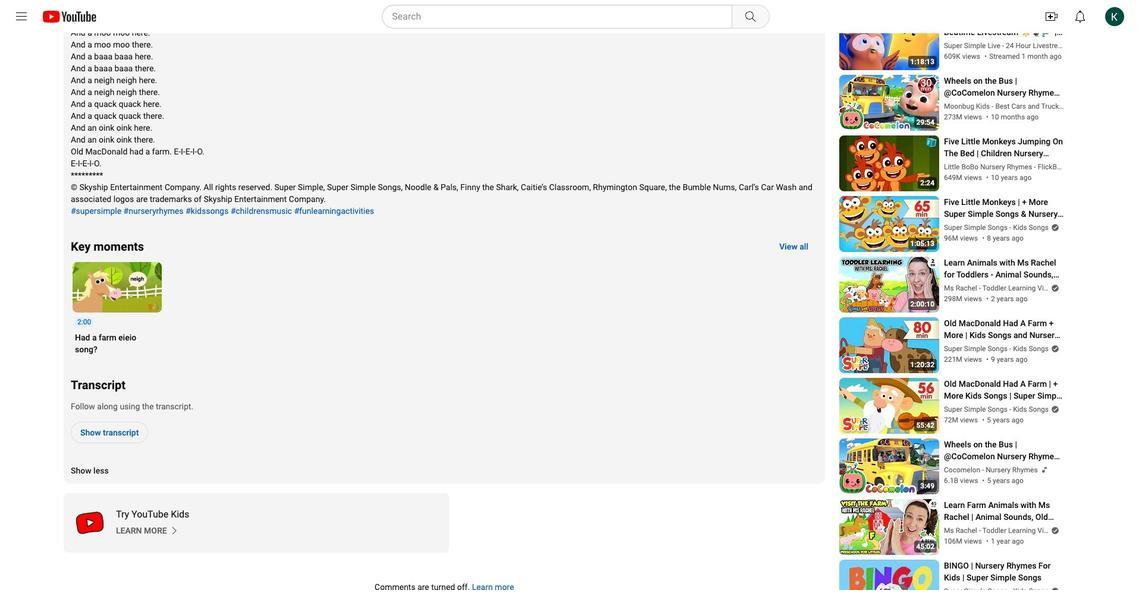 Task type: describe. For each thing, give the bounding box(es) containing it.
verified image for learn animals with ms rachel for toddlers - animal sounds, farm animals, nursery rhymes & kids songs by ms rachel - toddler learning videos 298,830,542 views 2 years ago 2 hours element
[[1049, 284, 1060, 293]]

wheels on the bus | @cocomelon nursery rhymes & kids songs | best cars & truck videos for kids by moonbug kids - best cars and truck videos for kids 273,570,401 views 10 months ago 29 minutes element
[[944, 75, 1065, 99]]

old macdonald had a farm | + more kids songs | super simple songs by super simple songs - kids songs 72,801,030 views 5 years ago 55 minutes element
[[944, 379, 1065, 402]]

official artist channel image
[[1038, 466, 1049, 475]]

verified image for five little monkeys | + more super simple songs & nursery rhymes by super simple songs - kids songs 96,594,335 views 8 years ago 1 hour, 5 minutes element
[[1049, 224, 1060, 232]]

2 minutes, 24 seconds image
[[918, 177, 937, 189]]

avatar image image
[[1106, 7, 1125, 26]]

29 minutes, 54 seconds image
[[914, 117, 937, 129]]

3 verified image from the top
[[1049, 588, 1060, 591]]

five little monkeys jumping on the bed | children nursery rhyme | flickbox kids songs by little bobo nursery rhymes - flickbox studios 649,558,917 views 10 years ago 2 minutes, 24 seconds element
[[944, 136, 1065, 160]]

🔴  super simple songs bedtime livestream 🌟🦉💤 | kids nap songs | super simple songs by super simple live - 24 hour livestreams for kids 609,678 views streamed 1 month ago 1 hour, 18 minutes element
[[944, 14, 1065, 38]]

verified image for learn farm animals with ms rachel | animal sounds, old macdonald had a farm | videos for toddlers by ms rachel - toddler learning videos 106,503,155 views 1 year ago 45 minutes element
[[1049, 527, 1060, 535]]

1 hour, 18 minutes, 13 seconds image
[[908, 56, 937, 68]]

wheels on the bus | @cocomelon nursery rhymes & kids songs by cocomelon - nursery rhymes 6,105,681,063 views 5 years ago 3 minutes, 49 seconds element
[[944, 439, 1065, 463]]

learn animals with ms rachel for toddlers - animal sounds, farm animals, nursery rhymes & kids songs by ms rachel - toddler learning videos 298,830,542 views 2 years ago 2 hours element
[[944, 257, 1065, 281]]

2 hours, 10 seconds image
[[908, 299, 937, 311]]

verified image for old macdonald had a farm | + more kids songs | super simple songs by super simple songs - kids songs 72,801,030 views 5 years ago 55 minutes element
[[1049, 406, 1060, 414]]



Task type: locate. For each thing, give the bounding box(es) containing it.
0 vertical spatial verified image
[[1049, 224, 1060, 232]]

1 hour, 5 minutes, 13 seconds image
[[908, 238, 937, 250]]

verified image down five little monkeys | + more super simple songs & nursery rhymes by super simple songs - kids songs 96,594,335 views 8 years ago 1 hour, 5 minutes element
[[1049, 224, 1060, 232]]

verified image down old macdonald had a farm | + more kids songs | super simple songs by super simple songs - kids songs 72,801,030 views 5 years ago 55 minutes element
[[1049, 406, 1060, 414]]

verified image for old macdonald had a farm + more | kids songs and nursery rhymes | super simple songs by super simple songs - kids songs 221,083,096 views 9 years ago 1 hour, 20 minutes element
[[1049, 345, 1060, 353]]

1 hour, 20 minutes, 32 seconds image
[[908, 360, 937, 371]]

verified image
[[1049, 345, 1060, 353], [1049, 406, 1060, 414], [1049, 527, 1060, 535]]

2 vertical spatial verified image
[[1049, 588, 1060, 591]]

2 verified image from the top
[[1049, 406, 1060, 414]]

1 vertical spatial verified image
[[1049, 406, 1060, 414]]

2 vertical spatial verified image
[[1049, 527, 1060, 535]]

55 minutes, 42 seconds image
[[914, 420, 937, 432]]

verified image down old macdonald had a farm + more | kids songs and nursery rhymes | super simple songs by super simple songs - kids songs 221,083,096 views 9 years ago 1 hour, 20 minutes element
[[1049, 345, 1060, 353]]

45 minutes, 2 seconds image
[[914, 542, 937, 554]]

3 minutes, 49 seconds image
[[918, 481, 937, 493]]

None search field
[[361, 5, 772, 29]]

1 verified image from the top
[[1049, 224, 1060, 232]]

3 verified image from the top
[[1049, 527, 1060, 535]]

verified image down bingo | nursery rhymes for kids | super simple songs by super simple songs - kids songs 440,661,190 views 12 years ago 2 minutes, 46 seconds element
[[1049, 588, 1060, 591]]

learn farm animals with ms rachel | animal sounds, old macdonald had a farm | videos for toddlers by ms rachel - toddler learning videos 106,503,155 views 1 year ago 45 minutes element
[[944, 500, 1065, 524]]

bingo | nursery rhymes for kids | super simple songs by super simple songs - kids songs 440,661,190 views 12 years ago 2 minutes, 46 seconds element
[[944, 561, 1065, 584]]

0 vertical spatial verified image
[[1049, 345, 1060, 353]]

None text field
[[780, 242, 809, 252], [80, 428, 139, 438], [780, 242, 809, 252], [80, 428, 139, 438]]

1 verified image from the top
[[1049, 345, 1060, 353]]

1 vertical spatial verified image
[[1049, 284, 1060, 293]]

Search text field
[[392, 9, 730, 24]]

old macdonald had a farm + more | kids songs and nursery rhymes | super simple songs by super simple songs - kids songs 221,083,096 views 9 years ago 1 hour, 20 minutes element
[[944, 318, 1065, 342]]

five little monkeys | + more super simple songs & nursery rhymes by super simple songs - kids songs 96,594,335 views 8 years ago 1 hour, 5 minutes element
[[944, 196, 1065, 220]]

verified image
[[1049, 224, 1060, 232], [1049, 284, 1060, 293], [1049, 588, 1060, 591]]

verified image down learn farm animals with ms rachel | animal sounds, old macdonald had a farm | videos for toddlers by ms rachel - toddler learning videos 106,503,155 views 1 year ago 45 minutes element
[[1049, 527, 1060, 535]]

verified image down learn animals with ms rachel for toddlers - animal sounds, farm animals, nursery rhymes & kids songs by ms rachel - toddler learning videos 298,830,542 views 2 years ago 2 hours element
[[1049, 284, 1060, 293]]

2 verified image from the top
[[1049, 284, 1060, 293]]



Task type: vqa. For each thing, say whether or not it's contained in the screenshot.
45 minutes, 2 seconds icon
yes



